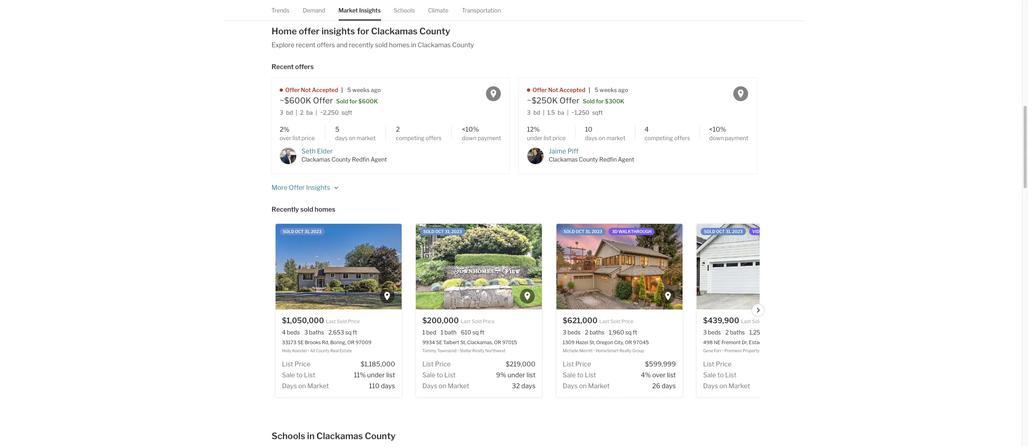Task type: describe. For each thing, give the bounding box(es) containing it.
$439,900 last sold price
[[704, 316, 776, 325]]

26 days
[[653, 383, 676, 390]]

31, for $1,050,000
[[305, 229, 310, 234]]

county inside seth elder clackamas county redfin agent
[[332, 156, 351, 163]]

offer down recent offers
[[286, 87, 300, 93]]

photo of 498 ne fremont dr, estacada, or 97023 image
[[697, 224, 823, 310]]

110 days
[[369, 383, 395, 390]]

townsend
[[437, 348, 457, 353]]

| up ~ $250k offer sold for $300k
[[589, 87, 591, 93]]

price down merritt
[[576, 361, 592, 369]]

3 up the brooks at the bottom
[[304, 329, 308, 336]]

county inside jaime piff clackamas county redfin agent
[[579, 156, 599, 163]]

insights
[[322, 26, 355, 36]]

list down all
[[304, 372, 315, 379]]

sold for $200,000
[[423, 229, 435, 234]]

~ $250k offer sold for $300k
[[527, 96, 625, 106]]

oct for $621,000
[[576, 229, 585, 234]]

climate
[[429, 7, 449, 14]]

sale to list for $200,000
[[423, 372, 456, 379]]

clackamas for seth elder clackamas county redfin agent
[[302, 156, 331, 163]]

26
[[653, 383, 661, 390]]

1 vertical spatial in
[[307, 431, 315, 442]]

bath
[[445, 329, 457, 336]]

offer
[[299, 26, 320, 36]]

1 for 1 bed
[[423, 329, 425, 336]]

dr,
[[742, 339, 748, 346]]

sale for $200,000
[[423, 372, 436, 379]]

ba for $600k
[[306, 109, 313, 116]]

sold for $1,050,000
[[337, 318, 347, 325]]

3 up the 12%
[[527, 109, 531, 116]]

<10% for $250k
[[710, 126, 727, 133]]

2,250
[[323, 109, 339, 116]]

offer up '3 bd | 2 ba | ~ 2,250 sqft'
[[313, 96, 333, 106]]

5 weeks ago for $600k
[[347, 87, 381, 93]]

3 up 498
[[704, 329, 707, 336]]

schools link
[[394, 0, 415, 21]]

97009
[[356, 339, 372, 346]]

clackamas for jaime piff clackamas county redfin agent
[[549, 156, 578, 163]]

price inside $200,000 last sold price
[[483, 318, 495, 325]]

photo of 1309 hazel st, oregon city, or 97045 image
[[557, 224, 683, 310]]

~ up the 12%
[[527, 96, 532, 106]]

to inside list price sale to list days on market
[[718, 372, 724, 379]]

list right over
[[293, 135, 301, 142]]

under list price
[[527, 135, 566, 142]]

estacada,
[[749, 339, 771, 346]]

• for $200,000
[[458, 348, 459, 353]]

days for 5
[[335, 135, 348, 142]]

or for $621,000
[[625, 339, 632, 346]]

4% over list
[[641, 372, 676, 379]]

2 baths for $621,000
[[585, 329, 605, 336]]

10
[[585, 126, 593, 133]]

$1,050,000
[[282, 316, 324, 325]]

1 vertical spatial insights
[[306, 184, 330, 191]]

days on market for $621,000
[[563, 383, 610, 390]]

9934
[[423, 339, 435, 346]]

for up recently
[[357, 26, 369, 36]]

ft for $439,900
[[773, 329, 777, 336]]

for for $600k
[[350, 98, 357, 105]]

list for $1,050,000
[[386, 372, 395, 379]]

price up the seth
[[302, 135, 315, 142]]

days on market for $200,000
[[423, 383, 470, 390]]

tammy
[[423, 348, 437, 353]]

agent for $600k
[[371, 156, 387, 163]]

3 bd | 1.5 ba | ~ 1,250 sqft
[[527, 109, 603, 116]]

list price for $1,050,000
[[282, 361, 311, 369]]

610
[[461, 329, 472, 336]]

home offer insights for clackamas county
[[272, 26, 451, 36]]

days for $621,000
[[662, 383, 676, 390]]

days on market up seth elder clackamas county redfin agent
[[335, 135, 376, 142]]

boring,
[[330, 339, 347, 346]]

days for 10
[[585, 135, 598, 142]]

accepted for $600k
[[312, 87, 338, 93]]

or for $439,900
[[772, 339, 779, 346]]

rd,
[[322, 339, 329, 346]]

climate link
[[429, 0, 449, 21]]

price inside list price sale to list days on market
[[716, 361, 732, 369]]

| left the 2,250
[[316, 109, 317, 116]]

clackamas for schools in clackamas county
[[317, 431, 363, 442]]

group,
[[761, 348, 773, 353]]

down for $250k
[[710, 135, 724, 142]]

redfin for $600k
[[352, 156, 370, 163]]

4%
[[641, 372, 651, 379]]

price down townsend in the bottom of the page
[[435, 361, 451, 369]]

market inside list price sale to list days on market
[[729, 383, 751, 390]]

days for $200,000
[[522, 383, 536, 390]]

jaime
[[549, 148, 567, 155]]

estate
[[340, 348, 352, 353]]

9% under list
[[496, 372, 536, 379]]

on for 5
[[349, 135, 356, 142]]

days for 26
[[563, 383, 578, 390]]

31, for $200,000
[[445, 229, 451, 234]]

5 for $600k
[[347, 87, 351, 93]]

jaime piff clackamas county redfin agent
[[549, 148, 635, 163]]

clackamas,
[[468, 339, 493, 346]]

9934 se talbert st, clackamas, or 97015 tammy townsend • stellar realty northwest
[[423, 339, 517, 353]]

97023
[[780, 339, 796, 346]]

$1,050,000 last sold price
[[282, 316, 360, 325]]

schools for schools in clackamas county
[[272, 431, 305, 442]]

price up jaime
[[553, 135, 566, 142]]

under for $200,000
[[508, 372, 526, 379]]

weeks for $250k
[[600, 87, 617, 93]]

0 horizontal spatial $600k
[[284, 96, 311, 106]]

group
[[633, 348, 644, 353]]

more
[[272, 184, 288, 191]]

3d
[[612, 229, 618, 234]]

list down merritt
[[585, 372, 596, 379]]

0 horizontal spatial offers
[[295, 63, 314, 71]]

sale to list for $621,000
[[563, 372, 596, 379]]

competing offers for $250k
[[645, 135, 691, 142]]

koester
[[292, 348, 307, 353]]

on for 32
[[439, 383, 447, 390]]

list price for $200,000
[[423, 361, 451, 369]]

market insights
[[339, 7, 381, 14]]

oct for $439,900
[[717, 229, 725, 234]]

schools in clackamas county
[[272, 431, 396, 442]]

list down michelle
[[563, 361, 574, 369]]

fremont
[[722, 339, 741, 346]]

offer up 3 bd | 1.5 ba | ~ 1,250 sqft
[[560, 96, 580, 106]]

32 days
[[512, 383, 536, 390]]

2023 for $1,050,000
[[311, 229, 322, 234]]

11% under list
[[354, 372, 395, 379]]

days on market down the 10
[[585, 135, 626, 142]]

market up 'insights'
[[339, 7, 358, 14]]

down for $600k
[[462, 135, 477, 142]]

sold oct 31, 2023 for $200,000
[[423, 229, 462, 234]]

explore
[[272, 41, 295, 49]]

on for 10
[[599, 135, 606, 142]]

sold oct 31, 2023 for $621,000
[[564, 229, 603, 234]]

stellar
[[460, 348, 472, 353]]

110
[[369, 383, 380, 390]]

last for $621,000
[[600, 318, 610, 325]]

4 for 4 beds
[[282, 329, 286, 336]]

county inside 33173 se brooks rd, boring, or 97009 holly koester • all county real estate
[[316, 348, 330, 353]]

more offer insights
[[272, 184, 332, 191]]

9%
[[496, 372, 507, 379]]

recent
[[272, 63, 294, 71]]

2,653 sq ft
[[329, 329, 357, 336]]

sale inside list price sale to list days on market
[[704, 372, 717, 379]]

12%
[[527, 126, 540, 133]]

33173
[[282, 339, 297, 346]]

market insights link
[[339, 0, 381, 21]]

2023 for $621,000
[[592, 229, 603, 234]]

sq for $621,000
[[626, 329, 632, 336]]

sq for $1,050,000
[[346, 329, 352, 336]]

1 bath
[[441, 329, 457, 336]]

list down the tammy
[[423, 361, 434, 369]]

last for $1,050,000
[[326, 318, 336, 325]]

on inside list price sale to list days on market
[[720, 383, 728, 390]]

list right under
[[544, 135, 552, 142]]

0 vertical spatial insights
[[360, 7, 381, 14]]

$621,000 last sold price
[[563, 316, 634, 325]]

oct for $200,000
[[436, 229, 444, 234]]

sold inside the ~ $600k offer sold for $600k
[[336, 98, 348, 105]]

5 weeks ago for $250k
[[595, 87, 629, 93]]

seth
[[302, 148, 316, 155]]

bd for $600k
[[286, 109, 293, 116]]

2%
[[280, 126, 290, 133]]

1 for 1 bath
[[441, 329, 444, 336]]

talbert
[[444, 339, 460, 346]]

| up over list price
[[296, 109, 297, 116]]

hazel
[[576, 339, 589, 346]]

sale for $621,000
[[563, 372, 576, 379]]

1,960
[[609, 329, 625, 336]]

agent for $250k
[[618, 156, 635, 163]]

$600k inside the ~ $600k offer sold for $600k
[[359, 98, 378, 105]]

ago for $250k
[[619, 87, 629, 93]]

offer up $250k
[[533, 87, 547, 93]]

seth elder clackamas county redfin agent
[[302, 148, 387, 163]]

offer not accepted | for $250k
[[533, 87, 591, 93]]

realty for $200,000
[[473, 348, 485, 353]]

97015
[[503, 339, 517, 346]]

over
[[653, 372, 666, 379]]

$621,000
[[563, 316, 598, 325]]

brooks
[[305, 339, 321, 346]]

498 ne fremont dr, estacada, or 97023 gene farr • premiere property group, llc
[[704, 339, 796, 353]]

1.5
[[548, 109, 555, 116]]

list down gene
[[704, 361, 715, 369]]

list down 'premiere'
[[726, 372, 737, 379]]

demand
[[303, 7, 326, 14]]

down payment for $250k
[[710, 135, 749, 142]]

sold oct 31, 2023 for $1,050,000
[[283, 229, 322, 234]]

3d walkthrough
[[612, 229, 652, 234]]

~ $600k offer sold for $600k
[[280, 96, 378, 106]]



Task type: vqa. For each thing, say whether or not it's contained in the screenshot.


Task type: locate. For each thing, give the bounding box(es) containing it.
0 horizontal spatial payment
[[478, 135, 501, 142]]

3 beds for $439,900
[[704, 329, 721, 336]]

days for 110
[[282, 383, 297, 390]]

or up estate
[[348, 339, 355, 346]]

2 down payment from the left
[[710, 135, 749, 142]]

2 <10% from the left
[[710, 126, 727, 133]]

0 horizontal spatial st,
[[461, 339, 466, 346]]

1 2 baths from the left
[[585, 329, 605, 336]]

on
[[349, 135, 356, 142], [599, 135, 606, 142], [298, 383, 306, 390], [439, 383, 447, 390], [579, 383, 587, 390], [720, 383, 728, 390]]

redfin inside seth elder clackamas county redfin agent
[[352, 156, 370, 163]]

0 horizontal spatial ago
[[371, 87, 381, 93]]

list for $621,000
[[667, 372, 676, 379]]

0 horizontal spatial se
[[298, 339, 304, 346]]

recently
[[349, 41, 374, 49]]

homes down 'more offer insights'
[[315, 206, 336, 213]]

1 horizontal spatial st,
[[590, 339, 596, 346]]

or inside 498 ne fremont dr, estacada, or 97023 gene farr • premiere property group, llc
[[772, 339, 779, 346]]

0 horizontal spatial 5 weeks ago
[[347, 87, 381, 93]]

• for $1,050,000
[[308, 348, 310, 353]]

1 bed
[[423, 329, 437, 336]]

3 list from the left
[[667, 372, 676, 379]]

3 days from the left
[[662, 383, 676, 390]]

transportation link
[[462, 0, 502, 21]]

payment for $250k
[[726, 135, 749, 142]]

agent inside jaime piff clackamas county redfin agent
[[618, 156, 635, 163]]

or inside 33173 se brooks rd, boring, or 97009 holly koester • all county real estate
[[348, 339, 355, 346]]

$200,000 last sold price
[[423, 316, 495, 325]]

to for $200,000
[[437, 372, 443, 379]]

3 last from the left
[[600, 318, 610, 325]]

days right '32'
[[522, 383, 536, 390]]

31, for $621,000
[[586, 229, 591, 234]]

market down homesmart at the bottom
[[589, 383, 610, 390]]

1 vertical spatial homes
[[315, 206, 336, 213]]

list price down koester
[[282, 361, 311, 369]]

st, inside 1309 hazel st, oregon city, or 97045 michelle merritt • homesmart realty group
[[590, 339, 596, 346]]

1 not from the left
[[301, 87, 311, 93]]

1 vertical spatial schools
[[272, 431, 305, 442]]

baths
[[309, 329, 324, 336], [590, 329, 605, 336], [731, 329, 745, 336]]

list right the over
[[667, 372, 676, 379]]

5 weeks ago
[[347, 87, 381, 93], [595, 87, 629, 93]]

3 to from the left
[[578, 372, 584, 379]]

insights up recently sold homes
[[306, 184, 330, 191]]

sq for $200,000
[[473, 329, 479, 336]]

1 horizontal spatial down
[[710, 135, 724, 142]]

2 st, from the left
[[590, 339, 596, 346]]

0 horizontal spatial under
[[367, 372, 385, 379]]

sale to list for $1,050,000
[[282, 372, 315, 379]]

days down the tammy
[[423, 383, 438, 390]]

sold
[[283, 229, 294, 234], [423, 229, 435, 234], [564, 229, 575, 234], [704, 229, 716, 234]]

2 sold from the left
[[423, 229, 435, 234]]

• inside 498 ne fremont dr, estacada, or 97023 gene farr • premiere property group, llc
[[723, 348, 724, 353]]

0 horizontal spatial weeks
[[352, 87, 370, 93]]

1 left bed
[[423, 329, 425, 336]]

list up "110 days"
[[386, 372, 395, 379]]

clackamas
[[371, 26, 418, 36], [418, 41, 451, 49], [302, 156, 331, 163], [549, 156, 578, 163], [317, 431, 363, 442]]

ba right 1.5
[[558, 109, 565, 116]]

se for $1,050,000
[[298, 339, 304, 346]]

4 ft from the left
[[773, 329, 777, 336]]

offers left and
[[317, 41, 335, 49]]

0 vertical spatial offers
[[317, 41, 335, 49]]

2 realty from the left
[[620, 348, 632, 353]]

days right 110
[[381, 383, 395, 390]]

2 competing from the left
[[645, 135, 673, 142]]

last inside $1,050,000 last sold price
[[326, 318, 336, 325]]

1,253 sq ft
[[750, 329, 777, 336]]

1 horizontal spatial accepted
[[560, 87, 586, 93]]

5 weeks ago up the ~ $600k offer sold for $600k
[[347, 87, 381, 93]]

1 31, from the left
[[305, 229, 310, 234]]

market
[[339, 7, 358, 14], [357, 135, 376, 142], [607, 135, 626, 142], [308, 383, 329, 390], [448, 383, 470, 390], [589, 383, 610, 390], [729, 383, 751, 390]]

2,653
[[329, 329, 344, 336]]

0 horizontal spatial 3 beds
[[563, 329, 581, 336]]

3 baths from the left
[[731, 329, 745, 336]]

days inside list price sale to list days on market
[[704, 383, 719, 390]]

0 horizontal spatial 1
[[423, 329, 425, 336]]

sold inside ~ $250k offer sold for $300k
[[583, 98, 595, 105]]

5 weeks ago up $300k
[[595, 87, 629, 93]]

under up '32'
[[508, 372, 526, 379]]

1 horizontal spatial realty
[[620, 348, 632, 353]]

1 horizontal spatial list
[[527, 372, 536, 379]]

4 sale from the left
[[704, 372, 717, 379]]

1 horizontal spatial 4
[[645, 126, 649, 133]]

northwest
[[486, 348, 506, 353]]

or up llc
[[772, 339, 779, 346]]

1 se from the left
[[298, 339, 304, 346]]

bd for $250k
[[534, 109, 541, 116]]

3 up 2%
[[280, 109, 283, 116]]

| down ~ $250k offer sold for $300k
[[567, 109, 569, 116]]

1 sold oct 31, 2023 from the left
[[283, 229, 322, 234]]

2 competing offers from the left
[[645, 135, 691, 142]]

2 not from the left
[[549, 87, 558, 93]]

• left all
[[308, 348, 310, 353]]

ago for $600k
[[371, 87, 381, 93]]

explore recent offers and recently sold homes in clackamas county
[[272, 41, 474, 49]]

2 ago from the left
[[619, 87, 629, 93]]

ft for $200,000
[[480, 329, 485, 336]]

under for $1,050,000
[[367, 372, 385, 379]]

0 vertical spatial homes
[[389, 41, 410, 49]]

or for $1,050,000
[[348, 339, 355, 346]]

0 horizontal spatial <10%
[[462, 126, 479, 133]]

sale to list down koester
[[282, 372, 315, 379]]

2 baths
[[585, 329, 605, 336], [726, 329, 745, 336]]

2 5 weeks ago from the left
[[595, 87, 629, 93]]

sale to list down merritt
[[563, 372, 596, 379]]

1 horizontal spatial weeks
[[600, 87, 617, 93]]

sq right 1,253
[[766, 329, 772, 336]]

to for $1,050,000
[[297, 372, 303, 379]]

0 vertical spatial 4
[[645, 126, 649, 133]]

for inside ~ $250k offer sold for $300k
[[596, 98, 604, 105]]

1 offers from the left
[[426, 135, 442, 142]]

2 redfin from the left
[[600, 156, 617, 163]]

offers for $600k
[[426, 135, 442, 142]]

2
[[300, 109, 304, 116], [396, 126, 400, 133], [585, 329, 589, 336], [726, 329, 729, 336]]

0 vertical spatial sold
[[375, 41, 388, 49]]

sold for $621,000
[[564, 229, 575, 234]]

0 horizontal spatial agent
[[371, 156, 387, 163]]

trends
[[272, 7, 290, 14]]

st, inside 9934 se talbert st, clackamas, or 97015 tammy townsend • stellar realty northwest
[[461, 339, 466, 346]]

2023 for $439,900
[[733, 229, 743, 234]]

oregon
[[597, 339, 614, 346]]

1 horizontal spatial ago
[[619, 87, 629, 93]]

1 horizontal spatial <10%
[[710, 126, 727, 133]]

3 oct from the left
[[576, 229, 585, 234]]

beds for $1,050,000
[[287, 329, 300, 336]]

se inside 9934 se talbert st, clackamas, or 97015 tammy townsend • stellar realty northwest
[[436, 339, 442, 346]]

0 horizontal spatial sold
[[301, 206, 313, 213]]

realty inside 1309 hazel st, oregon city, or 97045 michelle merritt • homesmart realty group
[[620, 348, 632, 353]]

2 se from the left
[[436, 339, 442, 346]]

1 list price from the left
[[282, 361, 311, 369]]

0 horizontal spatial down
[[462, 135, 477, 142]]

2 horizontal spatial list
[[667, 372, 676, 379]]

offer
[[286, 87, 300, 93], [533, 87, 547, 93], [313, 96, 333, 106], [560, 96, 580, 106], [289, 184, 305, 191]]

• inside 9934 se talbert st, clackamas, or 97015 tammy townsend • stellar realty northwest
[[458, 348, 459, 353]]

2 ba from the left
[[558, 109, 565, 116]]

2 to from the left
[[437, 372, 443, 379]]

on for 26
[[579, 383, 587, 390]]

1 <10% from the left
[[462, 126, 479, 133]]

1 horizontal spatial 5
[[347, 87, 351, 93]]

sold up 1,960
[[611, 318, 621, 325]]

demand link
[[303, 0, 326, 21]]

1 competing offers from the left
[[396, 135, 442, 142]]

1 sale to list from the left
[[282, 372, 315, 379]]

market for 110
[[308, 383, 329, 390]]

market up jaime piff clackamas county redfin agent
[[607, 135, 626, 142]]

st,
[[461, 339, 466, 346], [590, 339, 596, 346]]

3 sale from the left
[[563, 372, 576, 379]]

sold up 1,250
[[583, 98, 595, 105]]

498
[[704, 339, 713, 346]]

1 last from the left
[[326, 318, 336, 325]]

2 list price from the left
[[423, 361, 451, 369]]

1 realty from the left
[[473, 348, 485, 353]]

3 beds for $621,000
[[563, 329, 581, 336]]

1 horizontal spatial list price
[[423, 361, 451, 369]]

2 agent from the left
[[618, 156, 635, 163]]

1 horizontal spatial days
[[522, 383, 536, 390]]

1 ft from the left
[[353, 329, 357, 336]]

1 • from the left
[[308, 348, 310, 353]]

2 baths from the left
[[590, 329, 605, 336]]

price down farr
[[716, 361, 732, 369]]

0 horizontal spatial baths
[[309, 329, 324, 336]]

1 horizontal spatial homes
[[389, 41, 410, 49]]

st, right the hazel
[[590, 339, 596, 346]]

or
[[348, 339, 355, 346], [494, 339, 501, 346], [625, 339, 632, 346], [772, 339, 779, 346]]

days down the 10
[[585, 135, 598, 142]]

on down koester
[[298, 383, 306, 390]]

1 horizontal spatial sale to list
[[423, 372, 456, 379]]

ago
[[371, 87, 381, 93], [619, 87, 629, 93]]

1 horizontal spatial 2 baths
[[726, 329, 745, 336]]

1 horizontal spatial se
[[436, 339, 442, 346]]

<10%
[[462, 126, 479, 133], [710, 126, 727, 133]]

realty inside 9934 se talbert st, clackamas, or 97015 tammy townsend • stellar realty northwest
[[473, 348, 485, 353]]

sale for $1,050,000
[[282, 372, 295, 379]]

1 sqft from the left
[[342, 109, 352, 116]]

sold for $439,900
[[753, 318, 763, 325]]

schools
[[394, 7, 415, 14], [272, 431, 305, 442]]

list down holly
[[282, 361, 293, 369]]

weeks for $600k
[[352, 87, 370, 93]]

market up seth elder clackamas county redfin agent
[[357, 135, 376, 142]]

for inside the ~ $600k offer sold for $600k
[[350, 98, 357, 105]]

in
[[411, 41, 417, 49], [307, 431, 315, 442]]

baths down $621,000 last sold price at right
[[590, 329, 605, 336]]

sold oct 31, 2023 for $439,900
[[704, 229, 743, 234]]

baths for $621,000
[[590, 329, 605, 336]]

sold inside $1,050,000 last sold price
[[337, 318, 347, 325]]

offers for $250k
[[675, 135, 691, 142]]

not up '3 bd | 2 ba | ~ 2,250 sqft'
[[301, 87, 311, 93]]

sold for $439,900
[[704, 229, 716, 234]]

0 vertical spatial schools
[[394, 7, 415, 14]]

1 bd from the left
[[286, 109, 293, 116]]

3 beds from the left
[[708, 329, 721, 336]]

competing offers for $600k
[[396, 135, 442, 142]]

baths for $1,050,000
[[309, 329, 324, 336]]

0 horizontal spatial 5
[[335, 126, 340, 133]]

1 horizontal spatial insights
[[360, 7, 381, 14]]

2 weeks from the left
[[600, 87, 617, 93]]

0 horizontal spatial list
[[386, 372, 395, 379]]

11%
[[354, 372, 366, 379]]

1 horizontal spatial agent
[[618, 156, 635, 163]]

beds for $439,900
[[708, 329, 721, 336]]

recent
[[296, 41, 316, 49]]

0 horizontal spatial sale to list
[[282, 372, 315, 379]]

1 horizontal spatial sqft
[[593, 109, 603, 116]]

1 horizontal spatial down payment
[[710, 135, 749, 142]]

days on market for $1,050,000
[[282, 383, 329, 390]]

last for $439,900
[[742, 318, 752, 325]]

1 vertical spatial sold
[[301, 206, 313, 213]]

2 sold oct 31, 2023 from the left
[[423, 229, 462, 234]]

0 horizontal spatial offers
[[426, 135, 442, 142]]

se inside 33173 se brooks rd, boring, or 97009 holly koester • all county real estate
[[298, 339, 304, 346]]

days down holly
[[282, 383, 297, 390]]

1 redfin from the left
[[352, 156, 370, 163]]

3 baths
[[304, 329, 324, 336]]

sale
[[282, 372, 295, 379], [423, 372, 436, 379], [563, 372, 576, 379], [704, 372, 717, 379]]

0 horizontal spatial redfin
[[352, 156, 370, 163]]

oct
[[295, 229, 304, 234], [436, 229, 444, 234], [576, 229, 585, 234], [717, 229, 725, 234]]

offer not accepted | up ~ $250k offer sold for $300k
[[533, 87, 591, 93]]

0 horizontal spatial 4
[[282, 329, 286, 336]]

sold inside $439,900 last sold price
[[753, 318, 763, 325]]

2 days from the left
[[522, 383, 536, 390]]

2 2023 from the left
[[452, 229, 462, 234]]

schools for schools
[[394, 7, 415, 14]]

1 horizontal spatial beds
[[568, 329, 581, 336]]

1 baths from the left
[[309, 329, 324, 336]]

1 horizontal spatial ba
[[558, 109, 565, 116]]

realty down clackamas,
[[473, 348, 485, 353]]

3 sold oct 31, 2023 from the left
[[564, 229, 603, 234]]

last
[[326, 318, 336, 325], [461, 318, 471, 325], [600, 318, 610, 325], [742, 318, 752, 325]]

offer not accepted |
[[286, 87, 343, 93], [533, 87, 591, 93]]

2 31, from the left
[[445, 229, 451, 234]]

$300k
[[605, 98, 625, 105]]

| left 1.5
[[543, 109, 545, 116]]

2 beds from the left
[[568, 329, 581, 336]]

insights up home offer insights for clackamas county
[[360, 7, 381, 14]]

photo of 9934 se talbert st, clackamas, or 97015 image
[[416, 224, 542, 310]]

last inside $200,000 last sold price
[[461, 318, 471, 325]]

0 horizontal spatial days
[[381, 383, 395, 390]]

4 • from the left
[[723, 348, 724, 353]]

0 horizontal spatial insights
[[306, 184, 330, 191]]

2 3 beds from the left
[[704, 329, 721, 336]]

offers
[[317, 41, 335, 49], [295, 63, 314, 71]]

baths up the brooks at the bottom
[[309, 329, 324, 336]]

sq for $439,900
[[766, 329, 772, 336]]

sale down gene
[[704, 372, 717, 379]]

3 up the 1309
[[563, 329, 567, 336]]

• left "stellar"
[[458, 348, 459, 353]]

llc
[[774, 348, 782, 353]]

accepted
[[312, 87, 338, 93], [560, 87, 586, 93]]

to for $621,000
[[578, 372, 584, 379]]

~ down ~ $250k offer sold for $300k
[[572, 109, 575, 116]]

2 accepted from the left
[[560, 87, 586, 93]]

0 horizontal spatial 2 baths
[[585, 329, 605, 336]]

2 payment from the left
[[726, 135, 749, 142]]

sold up 2,653 sq ft
[[337, 318, 347, 325]]

price inside $1,050,000 last sold price
[[348, 318, 360, 325]]

1 weeks from the left
[[352, 87, 370, 93]]

price inside $439,900 last sold price
[[764, 318, 776, 325]]

homes
[[389, 41, 410, 49], [315, 206, 336, 213]]

sq right 2,653
[[346, 329, 352, 336]]

baths for $439,900
[[731, 329, 745, 336]]

farr
[[715, 348, 722, 353]]

offer not accepted | for $600k
[[286, 87, 343, 93]]

1 horizontal spatial bd
[[534, 109, 541, 116]]

$599,999
[[646, 361, 676, 369]]

3 or from the left
[[625, 339, 632, 346]]

610 sq ft
[[461, 329, 485, 336]]

to down farr
[[718, 372, 724, 379]]

property
[[743, 348, 760, 353]]

sold inside $621,000 last sold price
[[611, 318, 621, 325]]

0 horizontal spatial list price
[[282, 361, 311, 369]]

list
[[386, 372, 395, 379], [527, 372, 536, 379], [667, 372, 676, 379]]

0 horizontal spatial homes
[[315, 206, 336, 213]]

homesmart
[[596, 348, 619, 353]]

jaime piff button
[[549, 148, 579, 155]]

last inside $621,000 last sold price
[[600, 318, 610, 325]]

2 offers from the left
[[675, 135, 691, 142]]

2 last from the left
[[461, 318, 471, 325]]

2 sqft from the left
[[593, 109, 603, 116]]

1 sale from the left
[[282, 372, 295, 379]]

4 sold from the left
[[704, 229, 716, 234]]

1 horizontal spatial competing
[[645, 135, 673, 142]]

4 sq from the left
[[766, 329, 772, 336]]

2 offer not accepted | from the left
[[533, 87, 591, 93]]

2 ft from the left
[[480, 329, 485, 336]]

3 sale to list from the left
[[563, 372, 596, 379]]

ba for $250k
[[558, 109, 565, 116]]

merritt
[[580, 348, 593, 353]]

bd up 2%
[[286, 109, 293, 116]]

on for 110
[[298, 383, 306, 390]]

1 oct from the left
[[295, 229, 304, 234]]

agent inside seth elder clackamas county redfin agent
[[371, 156, 387, 163]]

0 horizontal spatial ba
[[306, 109, 313, 116]]

1 ago from the left
[[371, 87, 381, 93]]

to
[[297, 372, 303, 379], [437, 372, 443, 379], [578, 372, 584, 379], [718, 372, 724, 379]]

2 horizontal spatial 5
[[595, 87, 599, 93]]

jaime piff image
[[527, 148, 544, 165]]

1
[[423, 329, 425, 336], [441, 329, 444, 336]]

2 horizontal spatial beds
[[708, 329, 721, 336]]

elder
[[317, 148, 333, 155]]

• for $439,900
[[723, 348, 724, 353]]

redfin inside jaime piff clackamas county redfin agent
[[600, 156, 617, 163]]

last inside $439,900 last sold price
[[742, 318, 752, 325]]

0 horizontal spatial bd
[[286, 109, 293, 116]]

2 • from the left
[[458, 348, 459, 353]]

1 vertical spatial 4
[[282, 329, 286, 336]]

list price sale to list days on market
[[704, 361, 751, 390]]

2 bd from the left
[[534, 109, 541, 116]]

holly
[[282, 348, 292, 353]]

ba
[[306, 109, 313, 116], [558, 109, 565, 116]]

sold for $200,000
[[472, 318, 482, 325]]

2 baths for $439,900
[[726, 329, 745, 336]]

beds for $621,000
[[568, 329, 581, 336]]

| up the ~ $600k offer sold for $600k
[[342, 87, 343, 93]]

se
[[298, 339, 304, 346], [436, 339, 442, 346]]

3 bd | 2 ba | ~ 2,250 sqft
[[280, 109, 352, 116]]

1 3 beds from the left
[[563, 329, 581, 336]]

1 days from the left
[[381, 383, 395, 390]]

1309
[[563, 339, 575, 346]]

3 beds up 498
[[704, 329, 721, 336]]

city,
[[615, 339, 624, 346]]

0 horizontal spatial schools
[[272, 431, 305, 442]]

next image
[[756, 308, 761, 313]]

1 horizontal spatial under
[[508, 372, 526, 379]]

1 sq from the left
[[346, 329, 352, 336]]

1 horizontal spatial in
[[411, 41, 417, 49]]

ft for $1,050,000
[[353, 329, 357, 336]]

0 horizontal spatial beds
[[287, 329, 300, 336]]

price down koester
[[295, 361, 311, 369]]

0 horizontal spatial down payment
[[462, 135, 501, 142]]

sale to list down townsend in the bottom of the page
[[423, 372, 456, 379]]

2 horizontal spatial list price
[[563, 361, 592, 369]]

• inside 1309 hazel st, oregon city, or 97045 michelle merritt • homesmart realty group
[[594, 348, 595, 353]]

bd down $250k
[[534, 109, 541, 116]]

4 for 4
[[645, 126, 649, 133]]

seth elder image
[[280, 148, 297, 165]]

0 vertical spatial in
[[411, 41, 417, 49]]

2 2 baths from the left
[[726, 329, 745, 336]]

ba left the 2,250
[[306, 109, 313, 116]]

or inside 1309 hazel st, oregon city, or 97045 michelle merritt • homesmart realty group
[[625, 339, 632, 346]]

to down townsend in the bottom of the page
[[437, 372, 443, 379]]

5 up the ~ $600k offer sold for $600k
[[347, 87, 351, 93]]

sqft for $250k
[[593, 109, 603, 116]]

price inside $621,000 last sold price
[[622, 318, 634, 325]]

1 horizontal spatial sold
[[375, 41, 388, 49]]

sold for $1,050,000
[[283, 229, 294, 234]]

1 horizontal spatial $600k
[[359, 98, 378, 105]]

baths up the fremont
[[731, 329, 745, 336]]

sold inside $200,000 last sold price
[[472, 318, 482, 325]]

1 horizontal spatial redfin
[[600, 156, 617, 163]]

3 • from the left
[[594, 348, 595, 353]]

over
[[280, 135, 291, 142]]

1 1 from the left
[[423, 329, 425, 336]]

not for $600k
[[301, 87, 311, 93]]

2 horizontal spatial baths
[[731, 329, 745, 336]]

1 to from the left
[[297, 372, 303, 379]]

2 oct from the left
[[436, 229, 444, 234]]

1 payment from the left
[[478, 135, 501, 142]]

4 31, from the left
[[726, 229, 732, 234]]

sale down holly
[[282, 372, 295, 379]]

0 horizontal spatial in
[[307, 431, 315, 442]]

sq
[[346, 329, 352, 336], [473, 329, 479, 336], [626, 329, 632, 336], [766, 329, 772, 336]]

market for 5
[[357, 135, 376, 142]]

sq right 1,960
[[626, 329, 632, 336]]

1 horizontal spatial 1
[[441, 329, 444, 336]]

~
[[280, 96, 284, 106], [527, 96, 532, 106], [320, 109, 323, 116], [572, 109, 575, 116]]

real
[[331, 348, 339, 353]]

1 beds from the left
[[287, 329, 300, 336]]

last up 1,960
[[600, 318, 610, 325]]

0 horizontal spatial competing offers
[[396, 135, 442, 142]]

1 horizontal spatial baths
[[590, 329, 605, 336]]

gene
[[704, 348, 714, 353]]

1 list from the left
[[386, 372, 395, 379]]

se for $200,000
[[436, 339, 442, 346]]

0 horizontal spatial realty
[[473, 348, 485, 353]]

~ down the ~ $600k offer sold for $600k
[[320, 109, 323, 116]]

31, for $439,900
[[726, 229, 732, 234]]

2 horizontal spatial sale to list
[[563, 372, 596, 379]]

list up 32 days
[[527, 372, 536, 379]]

1 horizontal spatial offer not accepted |
[[533, 87, 591, 93]]

2 horizontal spatial days
[[662, 383, 676, 390]]

offer right more
[[289, 184, 305, 191]]

ft up 97045
[[633, 329, 638, 336]]

days for 32
[[423, 383, 438, 390]]

1 horizontal spatial schools
[[394, 7, 415, 14]]

oct for $1,050,000
[[295, 229, 304, 234]]

1 accepted from the left
[[312, 87, 338, 93]]

over list price
[[280, 135, 315, 142]]

1 competing from the left
[[396, 135, 425, 142]]

2 or from the left
[[494, 339, 501, 346]]

0 horizontal spatial accepted
[[312, 87, 338, 93]]

under
[[527, 135, 543, 142]]

1 down from the left
[[462, 135, 477, 142]]

market down all
[[308, 383, 329, 390]]

or inside 9934 se talbert st, clackamas, or 97015 tammy townsend • stellar realty northwest
[[494, 339, 501, 346]]

realty for $621,000
[[620, 348, 632, 353]]

all
[[310, 348, 315, 353]]

1 under from the left
[[367, 372, 385, 379]]

days on market down merritt
[[563, 383, 610, 390]]

realty
[[473, 348, 485, 353], [620, 348, 632, 353]]

2 down from the left
[[710, 135, 724, 142]]

1 horizontal spatial competing offers
[[645, 135, 691, 142]]

sold down the next image on the bottom right
[[753, 318, 763, 325]]

2 under from the left
[[508, 372, 526, 379]]

days on market
[[335, 135, 376, 142], [585, 135, 626, 142], [282, 383, 329, 390], [423, 383, 470, 390], [563, 383, 610, 390]]

2023 for $200,000
[[452, 229, 462, 234]]

1 vertical spatial offers
[[295, 63, 314, 71]]

offer not accepted | up the ~ $600k offer sold for $600k
[[286, 87, 343, 93]]

list price down the tammy
[[423, 361, 451, 369]]

0 horizontal spatial competing
[[396, 135, 425, 142]]

1 5 weeks ago from the left
[[347, 87, 381, 93]]

1 horizontal spatial 5 weeks ago
[[595, 87, 629, 93]]

last up 610
[[461, 318, 471, 325]]

and
[[337, 41, 348, 49]]

4 last from the left
[[742, 318, 752, 325]]

sqft right 1,250
[[593, 109, 603, 116]]

not
[[301, 87, 311, 93], [549, 87, 558, 93]]

photo of 33173 se brooks rd, boring, or 97009 image
[[276, 224, 402, 310]]

5 for $250k
[[595, 87, 599, 93]]

2 1 from the left
[[441, 329, 444, 336]]

on up seth elder clackamas county redfin agent
[[349, 135, 356, 142]]

homes down schools link at the top left of page
[[389, 41, 410, 49]]

price up 610 sq ft on the left bottom
[[483, 318, 495, 325]]

• inside 33173 se brooks rd, boring, or 97009 holly koester • all county real estate
[[308, 348, 310, 353]]

sale down michelle
[[563, 372, 576, 379]]

~ up 2%
[[280, 96, 284, 106]]

1 horizontal spatial payment
[[726, 135, 749, 142]]

1 2023 from the left
[[311, 229, 322, 234]]

$250k
[[532, 96, 558, 106]]

2 baths up the fremont
[[726, 329, 745, 336]]

• right farr
[[723, 348, 724, 353]]

not for $250k
[[549, 87, 558, 93]]

1 agent from the left
[[371, 156, 387, 163]]

0 horizontal spatial sqft
[[342, 109, 352, 116]]

for up '3 bd | 2 ba | ~ 2,250 sqft'
[[350, 98, 357, 105]]

• right merritt
[[594, 348, 595, 353]]

list down townsend in the bottom of the page
[[445, 372, 456, 379]]

0 horizontal spatial not
[[301, 87, 311, 93]]

2 sale to list from the left
[[423, 372, 456, 379]]

0 horizontal spatial offer not accepted |
[[286, 87, 343, 93]]

to down merritt
[[578, 372, 584, 379]]

clackamas inside jaime piff clackamas county redfin agent
[[549, 156, 578, 163]]

competing
[[396, 135, 425, 142], [645, 135, 673, 142]]

sqft for $600k
[[342, 109, 352, 116]]

1 sold from the left
[[283, 229, 294, 234]]

sold for $621,000
[[611, 318, 621, 325]]

or up northwest
[[494, 339, 501, 346]]

1 horizontal spatial offers
[[317, 41, 335, 49]]

$200,000
[[423, 316, 459, 325]]

1 st, from the left
[[461, 339, 466, 346]]

2 sale from the left
[[423, 372, 436, 379]]

1 horizontal spatial offers
[[675, 135, 691, 142]]

market for 26
[[589, 383, 610, 390]]

redfin
[[352, 156, 370, 163], [600, 156, 617, 163]]

1 horizontal spatial not
[[549, 87, 558, 93]]

clackamas inside seth elder clackamas county redfin agent
[[302, 156, 331, 163]]

se right 9934
[[436, 339, 442, 346]]

<10% for $600k
[[462, 126, 479, 133]]

4 sold oct 31, 2023 from the left
[[704, 229, 743, 234]]

list for $200,000
[[527, 372, 536, 379]]

bd
[[286, 109, 293, 116], [534, 109, 541, 116]]

$219,000
[[506, 361, 536, 369]]



